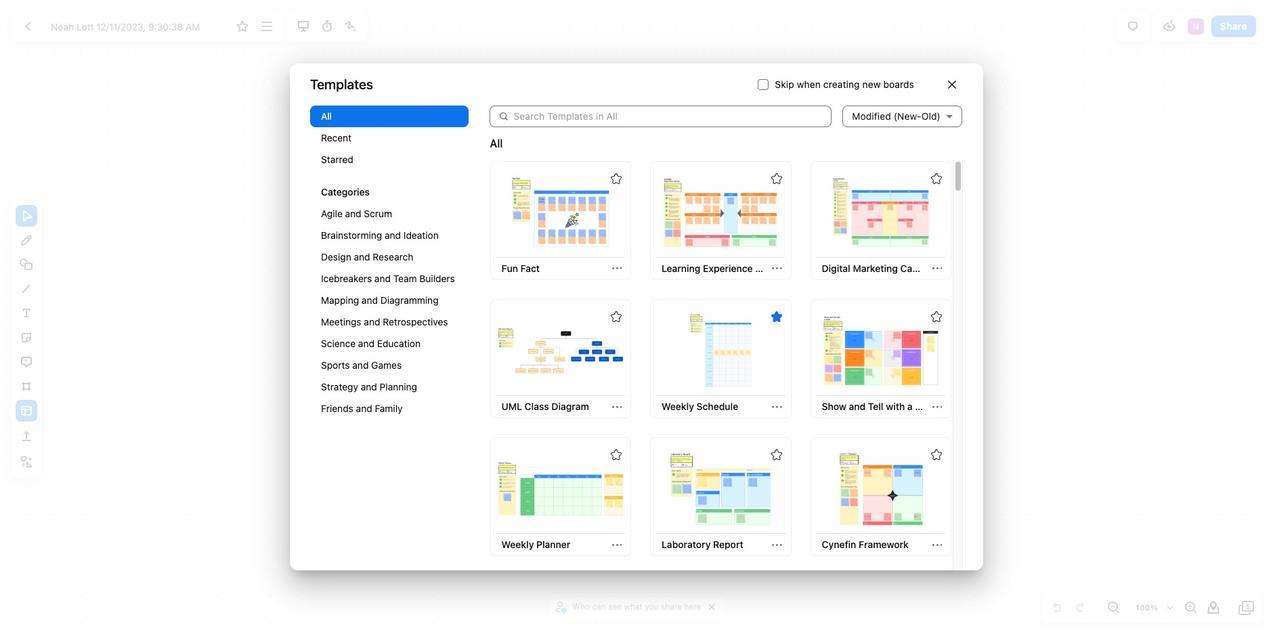 Task type: vqa. For each thing, say whether or not it's contained in the screenshot.
Plan Management link
no



Task type: describe. For each thing, give the bounding box(es) containing it.
and for tell
[[849, 401, 866, 413]]

brainstorming
[[321, 229, 382, 241]]

categories
[[321, 186, 370, 198]]

more options for weekly planner image
[[612, 540, 622, 550]]

more options for weekly schedule image
[[772, 402, 782, 412]]

who can see what you share here
[[573, 602, 702, 612]]

thumbnail for cynefin framework image
[[818, 452, 944, 526]]

more options for learning experience canvas image
[[772, 264, 782, 274]]

friends and family
[[321, 403, 403, 414]]

brainstorming and ideation
[[321, 229, 439, 241]]

and for planning
[[361, 381, 377, 393]]

more options for laboratory report image
[[772, 540, 782, 550]]

sports and games
[[321, 360, 402, 371]]

cynefin
[[822, 539, 857, 551]]

thumbnail for fun fact image
[[498, 176, 624, 250]]

report
[[714, 539, 744, 551]]

Document name text field
[[41, 16, 230, 37]]

%
[[1151, 604, 1159, 612]]

education
[[377, 338, 421, 349]]

diagram
[[552, 401, 589, 413]]

templates image
[[18, 403, 35, 419]]

show and tell with a twist button
[[817, 396, 939, 418]]

what
[[624, 602, 643, 612]]

builders
[[420, 273, 455, 284]]

all status
[[490, 135, 503, 152]]

weekly schedule button
[[657, 396, 744, 418]]

and for retrospectives
[[364, 316, 380, 328]]

can
[[592, 602, 606, 612]]

100
[[1137, 604, 1151, 612]]

weekly for weekly planner
[[502, 539, 534, 551]]

upload image
[[18, 429, 35, 445]]

weekly for weekly schedule
[[662, 401, 694, 413]]

card for template show and tell with a twist element
[[811, 299, 952, 419]]

mapping
[[321, 295, 359, 306]]

twist
[[916, 401, 939, 413]]

categories element
[[310, 105, 469, 433]]

old)
[[922, 110, 941, 122]]

star this whiteboard image for laboratory report
[[771, 450, 782, 461]]

diagramming
[[381, 295, 439, 306]]

digital marketing canvas
[[822, 263, 933, 274]]

templates
[[310, 77, 373, 92]]

modified (new-old)
[[853, 110, 941, 122]]

modified (new-old) button
[[843, 94, 963, 138]]

here
[[685, 602, 702, 612]]

games
[[371, 360, 402, 371]]

starred
[[321, 154, 354, 165]]

class
[[525, 401, 549, 413]]

sports
[[321, 360, 350, 371]]

more options for fun fact image
[[612, 264, 622, 274]]

new
[[863, 78, 881, 90]]

share
[[661, 602, 682, 612]]

more options for show and tell with a twist image
[[933, 402, 943, 412]]

strategy and planning
[[321, 381, 417, 393]]

fun
[[502, 263, 518, 274]]

present image
[[295, 18, 311, 35]]

star this whiteboard image for cynefin framework
[[932, 450, 942, 461]]

you
[[645, 602, 659, 612]]

laboratory report button
[[657, 535, 749, 556]]

uml
[[502, 401, 522, 413]]

design and research
[[321, 251, 414, 263]]

star this whiteboard image for digital marketing canvas
[[932, 173, 942, 184]]

and for diagramming
[[362, 295, 378, 306]]

thumbnail for laboratory report image
[[658, 452, 784, 526]]

planner
[[537, 539, 571, 551]]

comment panel image
[[1125, 18, 1141, 35]]

with
[[886, 401, 905, 413]]

cynefin framework button
[[817, 535, 915, 556]]

more options image
[[259, 18, 275, 35]]

who can see what you share here button
[[554, 598, 705, 618]]

laboratory
[[662, 539, 711, 551]]

all inside 'categories' element
[[321, 110, 332, 122]]

recent
[[321, 132, 352, 143]]

zoom in image
[[1183, 600, 1199, 617]]

laboratory report
[[662, 539, 744, 551]]

canvas for learning experience canvas
[[756, 263, 788, 274]]



Task type: locate. For each thing, give the bounding box(es) containing it.
canvas
[[756, 263, 788, 274], [901, 263, 933, 274]]

1 vertical spatial all
[[490, 137, 503, 150]]

cynefin framework
[[822, 539, 909, 551]]

and up research
[[385, 229, 401, 241]]

a
[[908, 401, 913, 413]]

and right agile
[[345, 208, 362, 219]]

and down brainstorming
[[354, 251, 370, 263]]

and up mapping and diagramming
[[375, 273, 391, 284]]

0 horizontal spatial all
[[321, 110, 332, 122]]

star this whiteboard image
[[611, 173, 622, 184], [932, 173, 942, 184], [932, 312, 942, 322], [771, 450, 782, 461]]

see
[[608, 602, 622, 612]]

framework
[[859, 539, 909, 551]]

fun fact
[[502, 263, 540, 274]]

science and education
[[321, 338, 421, 349]]

and inside button
[[849, 401, 866, 413]]

star this whiteboard image
[[235, 18, 251, 35], [771, 173, 782, 184], [611, 312, 622, 322], [611, 450, 622, 461], [932, 450, 942, 461]]

show and tell with a twist
[[822, 401, 939, 413]]

skip
[[775, 78, 795, 90]]

team
[[393, 273, 417, 284]]

thumbnail for weekly planner image
[[498, 452, 624, 526]]

star this whiteboard image for weekly planner
[[611, 450, 622, 461]]

card for template laboratory report element
[[650, 438, 792, 557]]

100 %
[[1137, 604, 1159, 612]]

share button
[[1212, 16, 1257, 37]]

canvas right experience
[[756, 263, 788, 274]]

1 horizontal spatial all
[[490, 137, 503, 150]]

who
[[573, 602, 590, 612]]

agile and scrum
[[321, 208, 392, 219]]

when
[[797, 78, 821, 90]]

and down strategy and planning
[[356, 403, 372, 414]]

boards
[[884, 78, 915, 90]]

star this whiteboard image inside card for template show and tell with a twist element
[[932, 312, 942, 322]]

0 horizontal spatial canvas
[[756, 263, 788, 274]]

and up science and education
[[364, 316, 380, 328]]

laser image
[[343, 18, 359, 35]]

0 vertical spatial weekly
[[662, 401, 694, 413]]

star this whiteboard image inside card for template uml class diagram element
[[611, 312, 622, 322]]

all
[[321, 110, 332, 122], [490, 137, 503, 150]]

thumbnail for uml class diagram image
[[498, 314, 624, 388]]

and
[[345, 208, 362, 219], [385, 229, 401, 241], [354, 251, 370, 263], [375, 273, 391, 284], [362, 295, 378, 306], [364, 316, 380, 328], [358, 338, 375, 349], [353, 360, 369, 371], [361, 381, 377, 393], [849, 401, 866, 413], [356, 403, 372, 414]]

card for template cynefin framework element
[[811, 438, 952, 557]]

tell
[[868, 401, 884, 413]]

and up strategy and planning
[[353, 360, 369, 371]]

more options for cynefin framework image
[[933, 540, 943, 550]]

uml class diagram
[[502, 401, 589, 413]]

and up friends and family
[[361, 381, 377, 393]]

schedule
[[697, 401, 739, 413]]

mapping and diagramming
[[321, 295, 439, 306]]

planning
[[380, 381, 417, 393]]

weekly schedule
[[662, 401, 739, 413]]

fact
[[521, 263, 540, 274]]

and left tell
[[849, 401, 866, 413]]

research
[[373, 251, 414, 263]]

zoom out image
[[1106, 600, 1122, 617]]

star this whiteboard image for show and tell with a twist
[[932, 312, 942, 322]]

card for template weekly schedule element
[[650, 299, 792, 419]]

retrospectives
[[383, 316, 448, 328]]

thumbnail for learning experience canvas image
[[658, 176, 784, 250]]

thumbnail for weekly schedule image
[[658, 314, 784, 388]]

and for research
[[354, 251, 370, 263]]

all eyes on me image
[[1162, 18, 1178, 35]]

canvas inside button
[[901, 263, 933, 274]]

scrum
[[364, 208, 392, 219]]

and for education
[[358, 338, 375, 349]]

strategy
[[321, 381, 358, 393]]

share
[[1221, 20, 1248, 32]]

Search Templates in All text field
[[514, 105, 832, 127]]

card for template weekly planner element
[[490, 438, 631, 557]]

dashboard image
[[20, 18, 36, 35]]

0 horizontal spatial weekly
[[502, 539, 534, 551]]

card for template fun fact element
[[490, 161, 631, 280]]

weekly left planner
[[502, 539, 534, 551]]

card for template digital marketing canvas element
[[811, 161, 952, 280]]

modified
[[853, 110, 892, 122]]

experience
[[703, 263, 753, 274]]

digital
[[822, 263, 851, 274]]

thumbnail for digital marketing canvas image
[[818, 176, 944, 250]]

more options for digital marketing canvas image
[[933, 264, 943, 274]]

card for template learning experience canvas element
[[650, 161, 792, 280]]

star this whiteboard image for fun fact
[[611, 173, 622, 184]]

weekly planner
[[502, 539, 571, 551]]

weekly inside button
[[502, 539, 534, 551]]

star this whiteboard image inside card for template cynefin framework element
[[932, 450, 942, 461]]

1 canvas from the left
[[756, 263, 788, 274]]

pages image
[[1239, 600, 1255, 617]]

0 vertical spatial all
[[321, 110, 332, 122]]

1 horizontal spatial weekly
[[662, 401, 694, 413]]

design
[[321, 251, 351, 263]]

fun fact button
[[496, 258, 545, 280]]

learning
[[662, 263, 701, 274]]

weekly inside button
[[662, 401, 694, 413]]

star this whiteboard image for uml class diagram
[[611, 312, 622, 322]]

science
[[321, 338, 356, 349]]

all element
[[489, 160, 953, 635]]

more options for uml class diagram image
[[612, 402, 622, 412]]

learning experience canvas
[[662, 263, 788, 274]]

and up meetings and retrospectives
[[362, 295, 378, 306]]

meetings and retrospectives
[[321, 316, 448, 328]]

digital marketing canvas button
[[817, 258, 933, 280]]

creating
[[824, 78, 860, 90]]

star this whiteboard image inside 'card for template weekly planner' element
[[611, 450, 622, 461]]

uml class diagram button
[[496, 396, 595, 418]]

icebreakers
[[321, 273, 372, 284]]

marketing
[[853, 263, 898, 274]]

star this whiteboard image inside "card for template fun fact" element
[[611, 173, 622, 184]]

thumbnail for show and tell with a twist image
[[818, 314, 944, 388]]

skip when creating new boards
[[775, 78, 915, 90]]

and for ideation
[[385, 229, 401, 241]]

star this whiteboard image for learning experience canvas
[[771, 173, 782, 184]]

family
[[375, 403, 403, 414]]

icebreakers and team builders
[[321, 273, 455, 284]]

1 vertical spatial weekly
[[502, 539, 534, 551]]

ideation
[[404, 229, 439, 241]]

card for template uml class diagram element
[[490, 299, 631, 419]]

timer image
[[319, 18, 335, 35]]

meetings
[[321, 316, 362, 328]]

agile
[[321, 208, 343, 219]]

weekly
[[662, 401, 694, 413], [502, 539, 534, 551]]

and for team
[[375, 273, 391, 284]]

friends
[[321, 403, 354, 414]]

unstar this whiteboard image
[[771, 312, 782, 322]]

weekly left the schedule
[[662, 401, 694, 413]]

canvas inside button
[[756, 263, 788, 274]]

and for family
[[356, 403, 372, 414]]

and for games
[[353, 360, 369, 371]]

learning experience canvas button
[[657, 258, 788, 280]]

show
[[822, 401, 847, 413]]

and up sports and games
[[358, 338, 375, 349]]

star this whiteboard image inside card for template learning experience canvas element
[[771, 173, 782, 184]]

canvas for digital marketing canvas
[[901, 263, 933, 274]]

canvas right marketing
[[901, 263, 933, 274]]

2 canvas from the left
[[901, 263, 933, 274]]

and for scrum
[[345, 208, 362, 219]]

more tools image
[[18, 455, 35, 471]]

1 horizontal spatial canvas
[[901, 263, 933, 274]]

weekly planner button
[[496, 535, 576, 556]]

(new-
[[894, 110, 922, 122]]



